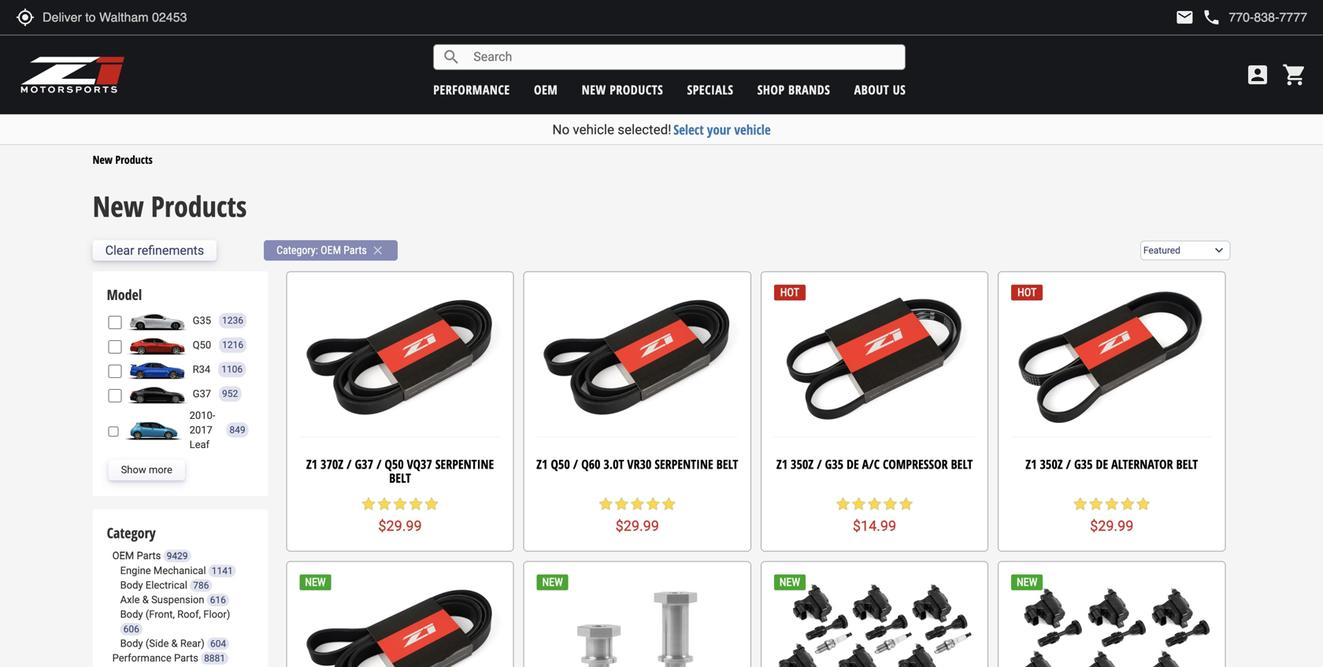 Task type: vqa. For each thing, say whether or not it's contained in the screenshot.
OEM in the "Category OEM Parts 9429 Engine Mechanical 1141 Body Electrical 786 Axle & Suspension 616 Body (Front, Roof, Floor) 606 Body (Side & Rear) 604 Performance Parts 8881"
yes



Task type: locate. For each thing, give the bounding box(es) containing it.
2 vertical spatial body
[[120, 638, 143, 650]]

2 de from the left
[[1096, 456, 1108, 472]]

star star star star star $29.99 down the z1 370z / g37 / q50 vq37 serpentine belt
[[361, 496, 440, 534]]

11 star from the left
[[835, 496, 851, 512]]

q50 left q60
[[551, 456, 570, 472]]

oem up no
[[534, 81, 558, 98]]

my_location
[[16, 8, 35, 27]]

a/c
[[862, 456, 880, 472]]

None checkbox
[[108, 316, 122, 329], [108, 340, 122, 353], [108, 389, 122, 402], [108, 316, 122, 329], [108, 340, 122, 353], [108, 389, 122, 402]]

vehicle
[[734, 121, 771, 139], [573, 122, 614, 137]]

axle
[[120, 594, 140, 606]]

2 350z from the left
[[1040, 456, 1063, 472]]

parts up engine
[[137, 550, 161, 562]]

serpentine right vr30
[[655, 456, 713, 472]]

category: oem parts close
[[277, 243, 385, 258]]

parts
[[344, 244, 367, 257], [137, 550, 161, 562], [174, 652, 198, 664]]

selected!
[[618, 122, 672, 137]]

suspension
[[151, 594, 204, 606]]

0 horizontal spatial g37
[[193, 388, 211, 400]]

None checkbox
[[108, 365, 122, 378], [108, 425, 119, 438], [108, 365, 122, 378], [108, 425, 119, 438]]

parts for category
[[137, 550, 161, 562]]

1 horizontal spatial &
[[171, 638, 178, 650]]

2 new products from the top
[[93, 187, 247, 225]]

$29.99 down z1 q50 / q60 3.0t vr30 serpentine belt
[[616, 518, 659, 534]]

belt
[[716, 456, 738, 472], [951, 456, 973, 472], [1176, 456, 1198, 472], [389, 469, 411, 486]]

0 horizontal spatial &
[[142, 594, 149, 606]]

1 vertical spatial new products
[[93, 187, 247, 225]]

1 horizontal spatial star star star star star $29.99
[[598, 496, 677, 534]]

engine
[[120, 565, 151, 576]]

/ for z1 370z / g37 / q50 vq37 serpentine belt
[[347, 456, 352, 472]]

/ left q60
[[573, 456, 578, 472]]

g37 right "370z"
[[355, 456, 373, 472]]

1 vertical spatial body
[[120, 608, 143, 620]]

z1 for z1 370z / g37 / q50 vq37 serpentine belt
[[306, 456, 317, 472]]

infiniti g37 coupe sedan convertible v36 cv36 hv36 skyline 2008 2009 2010 2011 2012 2013 3.7l vq37vhr z1 motorsports image
[[126, 384, 189, 404]]

0 vertical spatial products
[[115, 152, 153, 167]]

about us link
[[854, 81, 906, 98]]

mail
[[1175, 8, 1194, 27]]

2010- 2017 leaf
[[190, 409, 215, 450]]

/ for z1 350z / g35 de alternator belt
[[1066, 456, 1071, 472]]

de
[[847, 456, 859, 472], [1096, 456, 1108, 472]]

& right (side
[[171, 638, 178, 650]]

15 star from the left
[[898, 496, 914, 512]]

g35 for z1 350z / g35 de alternator belt
[[1074, 456, 1093, 472]]

leaf
[[190, 439, 210, 450]]

account_box link
[[1241, 62, 1274, 87]]

/
[[347, 456, 352, 472], [376, 456, 382, 472], [573, 456, 578, 472], [817, 456, 822, 472], [1066, 456, 1071, 472]]

3 body from the top
[[120, 638, 143, 650]]

g37 up 2010-
[[193, 388, 211, 400]]

shop brands
[[757, 81, 830, 98]]

1 horizontal spatial de
[[1096, 456, 1108, 472]]

shop brands link
[[757, 81, 830, 98]]

g37
[[193, 388, 211, 400], [355, 456, 373, 472]]

star star star star star $29.99 down z1 q50 / q60 3.0t vr30 serpentine belt
[[598, 496, 677, 534]]

oem
[[534, 81, 558, 98], [321, 244, 341, 257], [112, 550, 134, 562]]

0 vertical spatial g37
[[193, 388, 211, 400]]

1 350z from the left
[[791, 456, 814, 472]]

oem inside the category: oem parts close
[[321, 244, 341, 257]]

1 $29.99 from the left
[[378, 518, 422, 534]]

0 horizontal spatial parts
[[137, 550, 161, 562]]

2 horizontal spatial $29.99
[[1090, 518, 1134, 534]]

star star star star star $29.99
[[361, 496, 440, 534], [598, 496, 677, 534], [1073, 496, 1151, 534]]

0 horizontal spatial g35
[[193, 315, 211, 326]]

vehicle right your
[[734, 121, 771, 139]]

350z
[[791, 456, 814, 472], [1040, 456, 1063, 472]]

1 horizontal spatial serpentine
[[655, 456, 713, 472]]

1 horizontal spatial 350z
[[1040, 456, 1063, 472]]

1 horizontal spatial g37
[[355, 456, 373, 472]]

oem link
[[534, 81, 558, 98]]

vr30
[[627, 456, 652, 472]]

new products link
[[93, 152, 153, 167]]

vehicle right no
[[573, 122, 614, 137]]

z1 for z1 q50 / q60 3.0t vr30 serpentine belt
[[537, 456, 548, 472]]

13 star from the left
[[867, 496, 883, 512]]

q50 left vq37
[[385, 456, 404, 472]]

0 horizontal spatial vehicle
[[573, 122, 614, 137]]

electrical
[[146, 579, 187, 591]]

de left alternator
[[1096, 456, 1108, 472]]

17 star from the left
[[1088, 496, 1104, 512]]

0 vertical spatial body
[[120, 579, 143, 591]]

3 z1 from the left
[[777, 456, 788, 472]]

1 star star star star star $29.99 from the left
[[361, 496, 440, 534]]

star
[[361, 496, 377, 512], [377, 496, 392, 512], [392, 496, 408, 512], [408, 496, 424, 512], [424, 496, 440, 512], [598, 496, 614, 512], [614, 496, 630, 512], [630, 496, 645, 512], [645, 496, 661, 512], [661, 496, 677, 512], [835, 496, 851, 512], [851, 496, 867, 512], [867, 496, 883, 512], [883, 496, 898, 512], [898, 496, 914, 512], [1073, 496, 1088, 512], [1088, 496, 1104, 512], [1104, 496, 1120, 512], [1120, 496, 1136, 512], [1136, 496, 1151, 512]]

&
[[142, 594, 149, 606], [171, 638, 178, 650]]

3 $29.99 from the left
[[1090, 518, 1134, 534]]

& right axle
[[142, 594, 149, 606]]

0 vertical spatial parts
[[344, 244, 367, 257]]

g35 left alternator
[[1074, 456, 1093, 472]]

1 de from the left
[[847, 456, 859, 472]]

g35
[[193, 315, 211, 326], [825, 456, 844, 472], [1074, 456, 1093, 472]]

oem inside category oem parts 9429 engine mechanical 1141 body electrical 786 axle & suspension 616 body (front, roof, floor) 606 body (side & rear) 604 performance parts 8881
[[112, 550, 134, 562]]

nissan skyline coupe sedan r34 gtr gt-r bnr34 gts-t gtst gts awd attesa 1999 2000 2001 2002 rb20det rb25de rb25det rb26dett z1 motorsports image
[[126, 359, 189, 380]]

de for alternator
[[1096, 456, 1108, 472]]

body
[[120, 579, 143, 591], [120, 608, 143, 620], [120, 638, 143, 650]]

parts inside the category: oem parts close
[[344, 244, 367, 257]]

your
[[707, 121, 731, 139]]

1 serpentine from the left
[[435, 456, 494, 472]]

1141
[[212, 565, 233, 576]]

/ left the a/c
[[817, 456, 822, 472]]

1 vertical spatial oem
[[321, 244, 341, 257]]

4 / from the left
[[817, 456, 822, 472]]

/ left vq37
[[376, 456, 382, 472]]

3.0t
[[604, 456, 624, 472]]

4 z1 from the left
[[1026, 456, 1037, 472]]

parts down rear)
[[174, 652, 198, 664]]

category:
[[277, 244, 318, 257]]

0 horizontal spatial de
[[847, 456, 859, 472]]

clear
[[105, 243, 134, 258]]

$29.99 down z1 350z / g35 de alternator belt
[[1090, 518, 1134, 534]]

(front,
[[146, 608, 175, 620]]

2010-
[[190, 409, 215, 421]]

2 / from the left
[[376, 456, 382, 472]]

de left the a/c
[[847, 456, 859, 472]]

2 star star star star star $29.99 from the left
[[598, 496, 677, 534]]

1 vertical spatial new
[[93, 187, 144, 225]]

clear refinements button
[[93, 240, 217, 261]]

2 vertical spatial oem
[[112, 550, 134, 562]]

2 horizontal spatial parts
[[344, 244, 367, 257]]

show
[[121, 464, 146, 476]]

5 / from the left
[[1066, 456, 1071, 472]]

serpentine right vq37
[[435, 456, 494, 472]]

serpentine
[[435, 456, 494, 472], [655, 456, 713, 472]]

phone link
[[1202, 8, 1308, 27]]

7 star from the left
[[614, 496, 630, 512]]

1 new from the top
[[93, 152, 113, 167]]

refinements
[[137, 243, 204, 258]]

1 vertical spatial parts
[[137, 550, 161, 562]]

20 star from the left
[[1136, 496, 1151, 512]]

2 horizontal spatial star star star star star $29.99
[[1073, 496, 1151, 534]]

2 horizontal spatial oem
[[534, 81, 558, 98]]

z1 q50 / q60 3.0t vr30 serpentine belt
[[537, 456, 738, 472]]

1 horizontal spatial q50
[[385, 456, 404, 472]]

us
[[893, 81, 906, 98]]

$29.99 down the z1 370z / g37 / q50 vq37 serpentine belt
[[378, 518, 422, 534]]

parts left close
[[344, 244, 367, 257]]

g35 left the a/c
[[825, 456, 844, 472]]

z1
[[306, 456, 317, 472], [537, 456, 548, 472], [777, 456, 788, 472], [1026, 456, 1037, 472]]

star star star star star $29.99 down z1 350z / g35 de alternator belt
[[1073, 496, 1151, 534]]

10 star from the left
[[661, 496, 677, 512]]

1 horizontal spatial oem
[[321, 244, 341, 257]]

phone
[[1202, 8, 1221, 27]]

1 horizontal spatial $29.99
[[616, 518, 659, 534]]

0 horizontal spatial 350z
[[791, 456, 814, 472]]

1 / from the left
[[347, 456, 352, 472]]

2 $29.99 from the left
[[616, 518, 659, 534]]

0 vertical spatial new products
[[93, 152, 153, 167]]

1 horizontal spatial parts
[[174, 652, 198, 664]]

1 vertical spatial g37
[[355, 456, 373, 472]]

shop
[[757, 81, 785, 98]]

q50
[[193, 339, 211, 351], [385, 456, 404, 472], [551, 456, 570, 472]]

z1 inside the z1 370z / g37 / q50 vq37 serpentine belt
[[306, 456, 317, 472]]

oem up engine
[[112, 550, 134, 562]]

1 vertical spatial &
[[171, 638, 178, 650]]

9429
[[167, 551, 188, 562]]

/ right "370z"
[[347, 456, 352, 472]]

2 horizontal spatial g35
[[1074, 456, 1093, 472]]

0 horizontal spatial serpentine
[[435, 456, 494, 472]]

new
[[93, 152, 113, 167], [93, 187, 144, 225]]

body down axle
[[120, 608, 143, 620]]

1 horizontal spatial g35
[[825, 456, 844, 472]]

g35 left 1236
[[193, 315, 211, 326]]

0 vertical spatial new
[[93, 152, 113, 167]]

$29.99
[[378, 518, 422, 534], [616, 518, 659, 534], [1090, 518, 1134, 534]]

model
[[107, 285, 142, 304]]

body down 606
[[120, 638, 143, 650]]

r34
[[193, 363, 210, 375]]

oem right category:
[[321, 244, 341, 257]]

2 z1 from the left
[[537, 456, 548, 472]]

mail link
[[1175, 8, 1194, 27]]

1106
[[221, 364, 243, 375]]

z1 motorsports logo image
[[20, 55, 126, 95]]

0 horizontal spatial oem
[[112, 550, 134, 562]]

3 star star star star star $29.99 from the left
[[1073, 496, 1151, 534]]

body up axle
[[120, 579, 143, 591]]

0 horizontal spatial $29.99
[[378, 518, 422, 534]]

350z for z1 350z / g35 de alternator belt
[[1040, 456, 1063, 472]]

1 body from the top
[[120, 579, 143, 591]]

new products
[[93, 152, 153, 167], [93, 187, 247, 225]]

/ left alternator
[[1066, 456, 1071, 472]]

8 star from the left
[[630, 496, 645, 512]]

products
[[115, 152, 153, 167], [151, 187, 247, 225]]

z1 for z1 350z / g35 de alternator belt
[[1026, 456, 1037, 472]]

/ for z1 350z / g35 de a/c compressor belt
[[817, 456, 822, 472]]

0 horizontal spatial star star star star star $29.99
[[361, 496, 440, 534]]

3 star from the left
[[392, 496, 408, 512]]

3 / from the left
[[573, 456, 578, 472]]

q50 up r34
[[193, 339, 211, 351]]

vq37
[[407, 456, 432, 472]]

1 z1 from the left
[[306, 456, 317, 472]]



Task type: describe. For each thing, give the bounding box(es) containing it.
Search search field
[[461, 45, 905, 69]]

$29.99 for vr30
[[616, 518, 659, 534]]

952
[[222, 388, 238, 399]]

performance link
[[433, 81, 510, 98]]

q50 inside the z1 370z / g37 / q50 vq37 serpentine belt
[[385, 456, 404, 472]]

350z for z1 350z / g35 de a/c compressor belt
[[791, 456, 814, 472]]

849
[[230, 425, 245, 436]]

14 star from the left
[[883, 496, 898, 512]]

z1 350z / g35 de a/c compressor belt
[[777, 456, 973, 472]]

shopping_cart link
[[1278, 62, 1308, 87]]

2 new from the top
[[93, 187, 144, 225]]

belt inside the z1 370z / g37 / q50 vq37 serpentine belt
[[389, 469, 411, 486]]

compressor
[[883, 456, 948, 472]]

show more button
[[108, 460, 185, 480]]

0 horizontal spatial q50
[[193, 339, 211, 351]]

6 star from the left
[[598, 496, 614, 512]]

0 vertical spatial oem
[[534, 81, 558, 98]]

2 body from the top
[[120, 608, 143, 620]]

alternator
[[1111, 456, 1173, 472]]

floor)
[[203, 608, 230, 620]]

parts for category:
[[344, 244, 367, 257]]

no
[[552, 122, 570, 137]]

star star star star star $29.99 for q50
[[361, 496, 440, 534]]

$29.99 for q50
[[378, 518, 422, 534]]

18 star from the left
[[1104, 496, 1120, 512]]

g35 for z1 350z / g35 de a/c compressor belt
[[825, 456, 844, 472]]

category oem parts 9429 engine mechanical 1141 body electrical 786 axle & suspension 616 body (front, roof, floor) 606 body (side & rear) 604 performance parts 8881
[[107, 523, 233, 664]]

(side
[[146, 638, 169, 650]]

roof,
[[177, 608, 201, 620]]

specials link
[[687, 81, 734, 98]]

performance
[[433, 81, 510, 98]]

mail phone
[[1175, 8, 1221, 27]]

z1 350z / g35 de alternator belt
[[1026, 456, 1198, 472]]

19 star from the left
[[1120, 496, 1136, 512]]

search
[[442, 48, 461, 67]]

about us
[[854, 81, 906, 98]]

brands
[[788, 81, 830, 98]]

oem for category:
[[321, 244, 341, 257]]

16 star from the left
[[1073, 496, 1088, 512]]

1216
[[222, 340, 243, 351]]

clear refinements
[[105, 243, 204, 258]]

more
[[149, 464, 172, 476]]

star star star star star $14.99
[[835, 496, 914, 534]]

close
[[371, 243, 385, 258]]

2017
[[190, 424, 213, 436]]

z1 370z / g37 / q50 vq37 serpentine belt
[[306, 456, 494, 486]]

z1 for z1 350z / g35 de a/c compressor belt
[[777, 456, 788, 472]]

products
[[610, 81, 663, 98]]

shopping_cart
[[1282, 62, 1308, 87]]

2 vertical spatial parts
[[174, 652, 198, 664]]

1 new products from the top
[[93, 152, 153, 167]]

star star star star star $29.99 for vr30
[[598, 496, 677, 534]]

606
[[123, 624, 139, 635]]

performance
[[112, 652, 172, 664]]

9 star from the left
[[645, 496, 661, 512]]

vehicle inside no vehicle selected! select your vehicle
[[573, 122, 614, 137]]

specials
[[687, 81, 734, 98]]

616
[[210, 595, 226, 606]]

account_box
[[1245, 62, 1270, 87]]

show more
[[121, 464, 172, 476]]

1236
[[222, 315, 243, 326]]

category
[[107, 523, 156, 543]]

select your vehicle link
[[673, 121, 771, 139]]

2 serpentine from the left
[[655, 456, 713, 472]]

604
[[210, 639, 226, 650]]

0 vertical spatial &
[[142, 594, 149, 606]]

new
[[582, 81, 606, 98]]

$14.99
[[853, 518, 896, 534]]

370z
[[321, 456, 343, 472]]

star star star star star $29.99 for alternator
[[1073, 496, 1151, 534]]

786
[[193, 580, 209, 591]]

8881
[[204, 653, 225, 664]]

select
[[673, 121, 704, 139]]

about
[[854, 81, 889, 98]]

5 star from the left
[[424, 496, 440, 512]]

2 star from the left
[[377, 496, 392, 512]]

no vehicle selected! select your vehicle
[[552, 121, 771, 139]]

q60
[[581, 456, 601, 472]]

serpentine inside the z1 370z / g37 / q50 vq37 serpentine belt
[[435, 456, 494, 472]]

g37 inside the z1 370z / g37 / q50 vq37 serpentine belt
[[355, 456, 373, 472]]

$29.99 for alternator
[[1090, 518, 1134, 534]]

1 star from the left
[[361, 496, 377, 512]]

de for a/c
[[847, 456, 859, 472]]

1 vertical spatial products
[[151, 187, 247, 225]]

12 star from the left
[[851, 496, 867, 512]]

infiniti g35 coupe sedan v35 v36 skyline 2003 2004 2005 2006 2007 2008 3.5l vq35de revup rev up vq35hr z1 motorsports image
[[126, 311, 189, 331]]

2 horizontal spatial q50
[[551, 456, 570, 472]]

new products link
[[582, 81, 663, 98]]

4 star from the left
[[408, 496, 424, 512]]

mechanical
[[153, 565, 206, 576]]

/ for z1 q50 / q60 3.0t vr30 serpentine belt
[[573, 456, 578, 472]]

null image
[[123, 420, 186, 440]]

oem for category
[[112, 550, 134, 562]]

rear)
[[180, 638, 205, 650]]

1 horizontal spatial vehicle
[[734, 121, 771, 139]]

infiniti q50 sedan hybrid v37 2014 2015 2016 2017 2018 2019 2020 vq37vhr 2.0t 3.0t 3.7l red sport redsport vr30ddtt z1 motorsports image
[[126, 335, 189, 355]]

new products
[[582, 81, 663, 98]]



